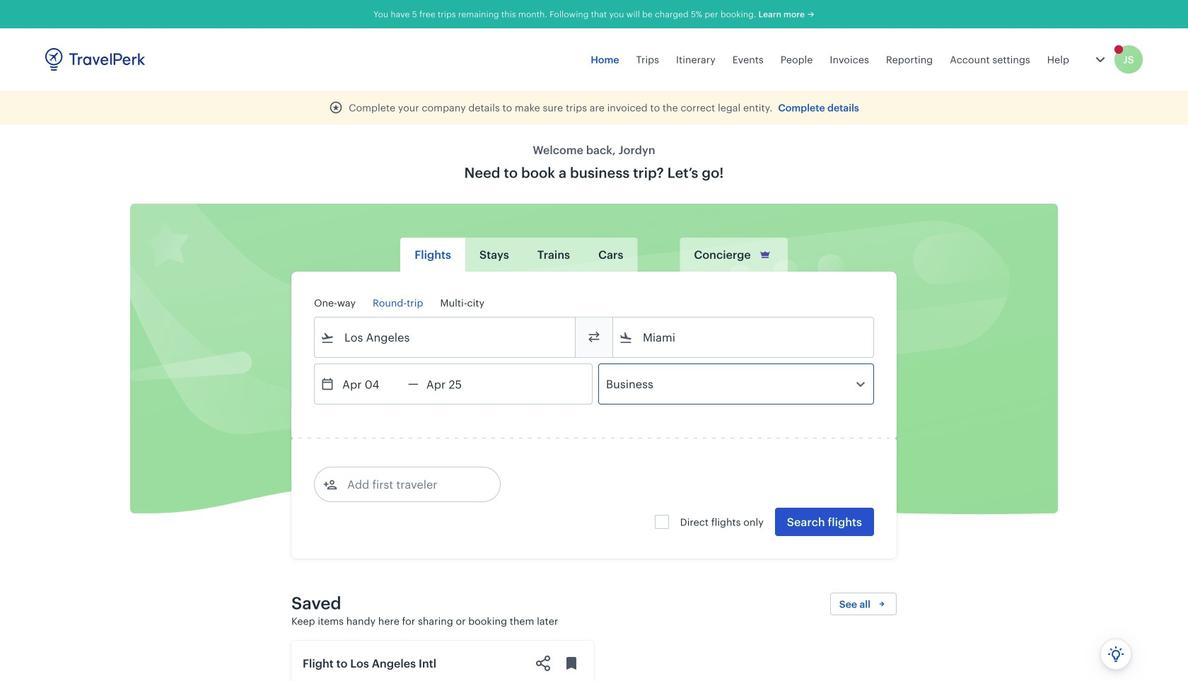 Task type: describe. For each thing, give the bounding box(es) containing it.
To search field
[[633, 326, 855, 349]]

Depart text field
[[335, 364, 408, 404]]



Task type: locate. For each thing, give the bounding box(es) containing it.
Return text field
[[419, 364, 492, 404]]

From search field
[[335, 326, 557, 349]]

Add first traveler search field
[[337, 473, 485, 496]]



